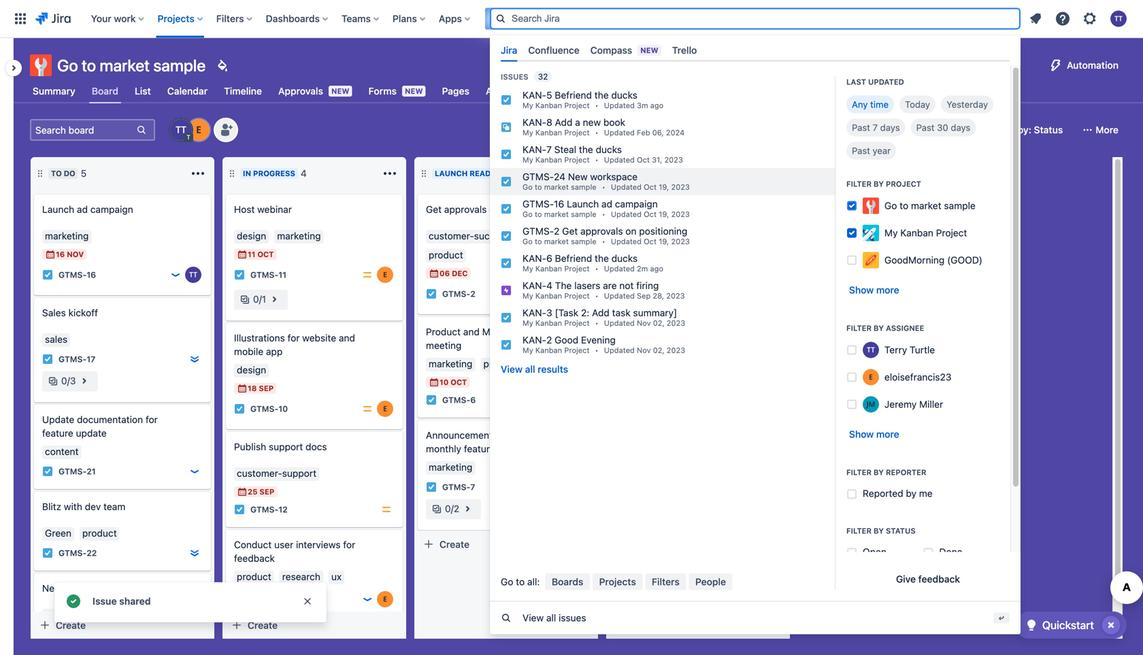 Task type: describe. For each thing, give the bounding box(es) containing it.
6 for gtms-
[[471, 395, 476, 405]]

sample inside the gtms-24  new workspace go to market sample • updated oct 19, 2023
[[571, 183, 597, 192]]

gtms-24: new workspace link
[[868, 189, 990, 200]]

your work
[[91, 13, 136, 24]]

work inside popup button
[[114, 13, 136, 24]]

show more for jeremy
[[850, 429, 900, 440]]

medium image for illustrations for website and mobile app
[[362, 404, 373, 415]]

kanban inside kan-3  [task 2: add task summary] my kanban project • updated nov 02, 2023
[[536, 319, 562, 328]]

show for goodmorning (good)
[[850, 285, 874, 296]]

16 for gtms-16
[[87, 270, 96, 280]]

all for issues
[[547, 613, 556, 624]]

sample up calendar
[[153, 56, 206, 75]]

0 vertical spatial 10
[[440, 378, 449, 387]]

do!
[[933, 231, 946, 240]]

get inside gtms-2  get approvals on positioning go to market sample • updated oct 19, 2023
[[562, 226, 578, 237]]

kanban inside kan-6  befriend the ducks my kanban project • updated 2m ago
[[536, 265, 562, 273]]

on inside gtms-2  get approvals on positioning go to market sample • updated oct 19, 2023
[[626, 226, 637, 237]]

updated inside kan-7  steal the ducks my kanban project • updated oct 31, 2023
[[604, 156, 635, 165]]

project up (good)
[[936, 228, 968, 239]]

terry turtle
[[885, 345, 935, 356]]

turtle
[[910, 345, 935, 356]]

do for to do 5
[[64, 169, 75, 178]]

sample inside gtms-16  launch ad campaign go to market sample • updated oct 19, 2023
[[571, 210, 597, 219]]

jira tab
[[496, 39, 523, 62]]

gtms-17
[[59, 355, 96, 364]]

summary
[[33, 85, 75, 97]]

create inside primary element
[[493, 13, 523, 24]]

user
[[274, 539, 294, 551]]

1 horizontal spatial go to market sample
[[885, 200, 976, 212]]

go inside gtms-2  get approvals on positioning go to market sample • updated oct 19, 2023
[[523, 237, 533, 246]]

19, inside the gtms-24  new workspace go to market sample • updated oct 19, 2023
[[659, 183, 669, 192]]

kanban inside kan-2  good evening my kanban project • updated nov 02, 2023
[[536, 346, 562, 355]]

add inside kan-3  [task 2: add task summary] my kanban project • updated nov 02, 2023
[[592, 307, 610, 319]]

market inside gtms-16  launch ad campaign go to market sample • updated oct 19, 2023
[[544, 210, 569, 219]]

create button inside primary element
[[485, 8, 532, 30]]

create image for new
[[26, 564, 42, 581]]

dismiss quickstart image
[[1101, 615, 1123, 636]]

success image
[[65, 594, 82, 610]]

0 horizontal spatial campaign
[[90, 204, 133, 215]]

project inside kan-4  the lasers are not firing my kanban project • updated sep 28, 2023
[[565, 292, 590, 301]]

task image for gtms-6
[[426, 395, 437, 406]]

market up 'list'
[[100, 56, 150, 75]]

past year
[[852, 145, 891, 156]]

02, inside kan-3  [task 2: add task summary] my kanban project • updated nov 02, 2023
[[653, 319, 665, 328]]

updated inside kan-6  befriend the ducks my kanban project • updated 2m ago
[[604, 265, 635, 273]]

project inside kan-8  add a new book my kanban project • updated feb 06, 2024
[[565, 128, 590, 137]]

to inside gtms-16  launch ad campaign go to market sample • updated oct 19, 2023
[[535, 210, 542, 219]]

2024
[[666, 128, 685, 137]]

0 for 0 / 1
[[253, 294, 259, 305]]

check image
[[1024, 617, 1040, 634]]

due date: 25 september 2023 image
[[237, 487, 248, 498]]

create image for sales
[[26, 289, 42, 305]]

by for assignee
[[874, 324, 884, 333]]

gtms-24: new workspace
[[868, 189, 990, 200]]

30
[[938, 122, 949, 133]]

done
[[940, 547, 963, 558]]

updates
[[498, 444, 534, 455]]

gtms-16 link
[[59, 269, 96, 281]]

task image for gtms-11
[[234, 270, 245, 280]]

2:
[[581, 307, 590, 319]]

project inside kan-3  [task 2: add task summary] my kanban project • updated nov 02, 2023
[[565, 319, 590, 328]]

by for project
[[874, 180, 884, 189]]

02, inside kan-2  good evening my kanban project • updated nov 02, 2023
[[653, 346, 665, 355]]

2023 inside kan-3  [task 2: add task summary] my kanban project • updated nov 02, 2023
[[667, 319, 686, 328]]

settings image
[[1082, 11, 1099, 27]]

list
[[135, 85, 151, 97]]

create button down launched 0 at the top right
[[610, 195, 787, 217]]

lowest image
[[189, 354, 200, 365]]

new
[[583, 117, 601, 128]]

to for to do 5
[[51, 169, 62, 178]]

gtms- for gtms-12
[[251, 505, 279, 515]]

create image for illustrations
[[218, 314, 234, 330]]

Search board text field
[[31, 120, 135, 140]]

kan-4  the lasers are not firing my kanban project • updated sep 28, 2023
[[523, 280, 685, 301]]

19, inside gtms-16  launch ad campaign go to market sample • updated oct 19, 2023
[[659, 210, 669, 219]]

21
[[87, 467, 96, 476]]

some
[[879, 231, 900, 240]]

go inside the gtms-24  new workspace go to market sample • updated oct 19, 2023
[[523, 183, 533, 192]]

create column image
[[804, 163, 820, 179]]

view for view all results
[[501, 364, 523, 375]]

19, inside gtms-2  get approvals on positioning go to market sample • updated oct 19, 2023
[[659, 237, 669, 246]]

lowest image
[[189, 548, 200, 559]]

1 horizontal spatial jira
[[858, 250, 872, 259]]

filters inside filters dropdown button
[[216, 13, 244, 24]]

task image for gtms-16
[[42, 270, 53, 280]]

primary element
[[8, 0, 874, 38]]

dismiss image
[[302, 596, 313, 607]]

2023 inside kan-2  good evening my kanban project • updated nov 02, 2023
[[667, 346, 686, 355]]

new right 24:
[[918, 189, 938, 200]]

kan-3  [task 2: add task summary] my kanban project • updated nov 02, 2023
[[523, 307, 686, 328]]

32
[[538, 72, 548, 81]]

updated inside kan-8  add a new book my kanban project • updated feb 06, 2024
[[604, 128, 635, 137]]

25 sep
[[248, 488, 275, 497]]

kanban inside kan-4  the lasers are not firing my kanban project • updated sep 28, 2023
[[536, 292, 562, 301]]

project settings
[[765, 85, 836, 97]]

past for past 7 days
[[852, 122, 871, 133]]

for inside the conduct user interviews for feedback
[[343, 539, 356, 551]]

projects inside popup button
[[158, 13, 195, 24]]

timeline
[[224, 85, 262, 97]]

launch for launch ready 3
[[435, 169, 468, 178]]

group by: status
[[988, 124, 1064, 135]]

gtms-2  get approvals on positioning go to market sample • updated oct 19, 2023
[[523, 226, 690, 246]]

there
[[846, 231, 868, 240]]

my inside kan-3  [task 2: add task summary] my kanban project • updated nov 02, 2023
[[523, 319, 534, 328]]

market up low
[[911, 200, 942, 212]]

any
[[852, 99, 868, 110]]

0 vertical spatial on
[[490, 204, 501, 215]]

create image for announcement
[[410, 411, 426, 428]]

any time
[[852, 99, 889, 110]]

issue shared
[[93, 596, 151, 607]]

24:
[[900, 189, 915, 200]]

oct inside the gtms-24  new workspace go to market sample • updated oct 19, 2023
[[644, 183, 657, 192]]

0 vertical spatial 11
[[248, 250, 256, 259]]

1
[[262, 294, 266, 305]]

ready
[[470, 169, 496, 178]]

0 vertical spatial get
[[426, 204, 442, 215]]

eloisefrancis23 image for new workspace
[[185, 630, 202, 646]]

more for jeremy
[[877, 429, 900, 440]]

by for reporter
[[874, 468, 884, 477]]

get approvals on positioning
[[426, 204, 552, 215]]

last
[[847, 78, 867, 87]]

terry turtle image
[[569, 286, 585, 302]]

filters inside filters link
[[652, 576, 680, 588]]

task image for gtms-21
[[42, 466, 53, 477]]

add inside kan-8  add a new book my kanban project • updated feb 06, 2024
[[555, 117, 573, 128]]

• inside kan-6  befriend the ducks my kanban project • updated 2m ago
[[595, 265, 599, 273]]

plans
[[393, 13, 417, 24]]

status
[[886, 527, 916, 536]]

3 inside kan-3  [task 2: add task summary] my kanban project • updated nov 02, 2023
[[547, 307, 553, 319]]

nov inside due date: 16 november 2023 element
[[67, 250, 84, 259]]

monthly
[[426, 444, 462, 455]]

filter by assignee
[[847, 324, 925, 333]]

assignee
[[886, 324, 925, 333]]

positioning inside gtms-2  get approvals on positioning go to market sample • updated oct 19, 2023
[[639, 226, 688, 237]]

updated inside gtms-2  get approvals on positioning go to market sample • updated oct 19, 2023
[[611, 237, 642, 246]]

due date: 25 september 2023 image
[[237, 487, 248, 498]]

my inside kan-2  good evening my kanban project • updated nov 02, 2023
[[523, 346, 534, 355]]

show more button for jeremy
[[841, 424, 908, 446]]

16 for gtms-16  launch ad campaign go to market sample • updated oct 19, 2023
[[554, 199, 565, 210]]

confluence
[[528, 45, 580, 56]]

host
[[234, 204, 255, 215]]

jira inside tab
[[501, 45, 518, 56]]

pages
[[442, 85, 470, 97]]

create button for host webinar
[[226, 615, 403, 636]]

yesterday
[[947, 99, 989, 110]]

kanban down low
[[901, 228, 934, 239]]

task image for gtms-7
[[426, 482, 437, 493]]

notifications image
[[1028, 11, 1044, 27]]

gtms-7 link
[[442, 482, 475, 493]]

project settings link
[[762, 79, 838, 103]]

2 vertical spatial workspace
[[64, 583, 112, 594]]

project inside the kan-5  befriend the ducks my kanban project • updated 3m ago
[[565, 101, 590, 110]]

0 / 2
[[445, 503, 460, 515]]

due date: 11 october 2023 element
[[237, 249, 274, 260]]

do for to do
[[883, 212, 895, 221]]

new right the approvals
[[331, 87, 350, 96]]

kanban inside the kan-5  befriend the ducks my kanban project • updated 3m ago
[[536, 101, 562, 110]]

ad inside gtms-16  launch ad campaign go to market sample • updated oct 19, 2023
[[602, 199, 613, 210]]

new left success icon
[[42, 583, 62, 594]]

nov inside kan-3  [task 2: add task summary] my kanban project • updated nov 02, 2023
[[637, 319, 651, 328]]

settings
[[799, 85, 836, 97]]

1 horizontal spatial 11
[[279, 270, 287, 280]]

0 horizontal spatial 4
[[301, 168, 307, 179]]

feature inside announcement blog for monthly feature updates
[[464, 444, 495, 455]]

1 vertical spatial projects
[[599, 576, 636, 588]]

sample inside gtms-2  get approvals on positioning go to market sample • updated oct 19, 2023
[[571, 237, 597, 246]]

0 / 1
[[253, 294, 266, 305]]

• inside gtms-16  launch ad campaign go to market sample • updated oct 19, 2023
[[602, 210, 606, 219]]

kan- for 3
[[523, 307, 547, 319]]

create for get approvals on positioning
[[440, 539, 470, 550]]

jeremy miller
[[885, 399, 944, 410]]

give
[[896, 574, 916, 585]]

project inside kan-7  steal the ducks my kanban project • updated oct 31, 2023
[[565, 156, 590, 165]]

illustrations
[[234, 333, 285, 344]]

firing
[[637, 280, 659, 291]]

2023 inside gtms-16  launch ad campaign go to market sample • updated oct 19, 2023
[[672, 210, 690, 219]]

show subtasks image
[[76, 373, 92, 389]]

2023 inside kan-4  the lasers are not firing my kanban project • updated sep 28, 2023
[[667, 292, 685, 301]]

ago for kan-6  befriend the ducks
[[650, 265, 664, 273]]

campaign inside gtms-16  launch ad campaign go to market sample • updated oct 19, 2023
[[615, 199, 658, 210]]

issues inside tab list
[[589, 85, 617, 97]]

1 horizontal spatial work
[[903, 231, 921, 240]]

2023 inside kan-7  steal the ducks my kanban project • updated oct 31, 2023
[[665, 156, 683, 165]]

6 for kan-
[[547, 253, 553, 264]]

7 for steal
[[547, 144, 552, 155]]

low image
[[554, 289, 565, 300]]

3 filter from the top
[[847, 468, 872, 477]]

kan- for 6
[[523, 253, 547, 264]]

16 inside due date: 16 november 2023 element
[[56, 250, 65, 259]]

give feedback
[[896, 574, 961, 585]]

a
[[575, 117, 581, 128]]

illustrations for website and mobile app
[[234, 333, 355, 357]]

launched
[[627, 169, 670, 178]]

sep inside kan-4  the lasers are not firing my kanban project • updated sep 28, 2023
[[637, 292, 651, 301]]

ducks for kan-5  befriend the ducks
[[612, 90, 638, 101]]

filter for terry turtle
[[847, 324, 872, 333]]

0 right launched
[[676, 168, 682, 179]]

oct inside gtms-2  get approvals on positioning go to market sample • updated oct 19, 2023
[[644, 237, 657, 246]]

attachments
[[486, 85, 543, 97]]

kan- for 2
[[523, 335, 547, 346]]

launched 0
[[627, 168, 682, 179]]

12
[[279, 505, 288, 515]]

• inside kan-4  the lasers are not firing my kanban project • updated sep 28, 2023
[[595, 292, 599, 301]]

gtms-12 link
[[251, 504, 288, 516]]

my inside kan-7  steal the ducks my kanban project • updated oct 31, 2023
[[523, 156, 534, 165]]

filters button
[[212, 8, 258, 30]]

new up 8
[[552, 87, 570, 96]]

ducks for kan-6  befriend the ducks
[[612, 253, 638, 264]]

summary link
[[30, 79, 78, 103]]

due date: 16 november 2023 element
[[45, 249, 84, 260]]

new right forms
[[405, 87, 423, 96]]

calendar
[[167, 85, 208, 97]]

timeline link
[[221, 79, 265, 103]]

announcement
[[426, 430, 493, 441]]

• inside kan-7  steal the ducks my kanban project • updated oct 31, 2023
[[595, 156, 599, 165]]

ducks for kan-7  steal the ducks
[[596, 144, 622, 155]]

updated inside gtms-16  launch ad campaign go to market sample • updated oct 19, 2023
[[611, 210, 642, 219]]

host webinar
[[234, 204, 292, 215]]

0 vertical spatial issues
[[501, 72, 529, 81]]

eloisefrancis23 image for illustrations for website and mobile app
[[377, 401, 393, 417]]

show for jeremy miller
[[850, 429, 874, 440]]

all:
[[528, 576, 540, 588]]

past for past 30 days
[[917, 122, 935, 133]]

• inside kan-8  add a new book my kanban project • updated feb 06, 2024
[[595, 128, 599, 137]]

automation button
[[1043, 54, 1127, 76]]

Search Jira field
[[490, 8, 1021, 30]]

launch ad campaign
[[42, 204, 133, 215]]

gtms-12
[[251, 505, 288, 515]]

the
[[555, 280, 572, 291]]

my inside kan-6  befriend the ducks my kanban project • updated 2m ago
[[523, 265, 534, 273]]

and inside the "illustrations for website and mobile app"
[[339, 333, 355, 344]]

workspace for 24
[[590, 171, 638, 183]]

gtms- for gtms-2  get approvals on positioning go to market sample • updated oct 19, 2023
[[523, 226, 554, 237]]

to inside gtms-2  get approvals on positioning go to market sample • updated oct 19, 2023
[[535, 237, 542, 246]]

launch for launch ad campaign
[[42, 204, 74, 215]]

go inside gtms-16  launch ad campaign go to market sample • updated oct 19, 2023
[[523, 210, 533, 219]]

2 for gtms-2  get approvals on positioning go to market sample • updated oct 19, 2023
[[554, 226, 560, 237]]

0 vertical spatial approvals
[[444, 204, 487, 215]]

issue
[[93, 596, 117, 607]]

automation image
[[1048, 57, 1065, 74]]

teams button
[[338, 8, 385, 30]]

status
[[1034, 124, 1064, 135]]

gtms-11 link
[[251, 269, 287, 281]]

gtms-2
[[442, 289, 476, 299]]

22
[[87, 549, 97, 558]]

webinar
[[257, 204, 292, 215]]

evening
[[581, 335, 616, 346]]

0 vertical spatial go to market sample
[[57, 56, 206, 75]]

product
[[426, 326, 461, 338]]

gtms- for gtms-11
[[251, 270, 279, 280]]

task image for gtms-12
[[234, 504, 245, 515]]

show subtasks image for 2
[[460, 501, 476, 517]]

0 horizontal spatial 7
[[471, 483, 475, 492]]



Task type: vqa. For each thing, say whether or not it's contained in the screenshot.
top go to market sample
yes



Task type: locate. For each thing, give the bounding box(es) containing it.
2 02, from the top
[[653, 346, 665, 355]]

7 kan- from the top
[[523, 335, 547, 346]]

06
[[440, 269, 450, 278]]

show subtasks image down gtms-7 link
[[460, 501, 476, 517]]

due date: 06 december 2023 element
[[429, 268, 468, 279]]

past year button
[[847, 142, 897, 160]]

workspace for 24:
[[940, 189, 990, 200]]

me
[[920, 488, 933, 499]]

workspace inside the gtms-24  new workspace go to market sample • updated oct 19, 2023
[[590, 171, 638, 183]]

0 vertical spatial kickoff
[[68, 307, 98, 319]]

1 show from the top
[[850, 285, 874, 296]]

0 horizontal spatial to
[[51, 169, 62, 178]]

kanban down [task
[[536, 319, 562, 328]]

last updated
[[847, 78, 905, 87]]

1 vertical spatial positioning
[[639, 226, 688, 237]]

oct
[[637, 156, 650, 165], [644, 183, 657, 192], [644, 210, 657, 219], [644, 237, 657, 246], [258, 250, 274, 259], [451, 378, 467, 387]]

2 vertical spatial nov
[[637, 346, 651, 355]]

for up updates
[[517, 430, 529, 441]]

3 kan- from the top
[[523, 144, 547, 155]]

5
[[547, 90, 552, 101], [81, 168, 87, 179]]

tab list
[[496, 39, 1016, 62], [22, 79, 846, 103]]

updated up the gtms-24  new workspace go to market sample • updated oct 19, 2023
[[604, 156, 635, 165]]

due date: 18 september 2023 image
[[237, 383, 248, 394], [237, 383, 248, 394]]

new inside the gtms-24  new workspace go to market sample • updated oct 19, 2023
[[568, 171, 588, 183]]

create image for conduct
[[218, 521, 234, 537]]

gtms-24 link
[[59, 632, 97, 644]]

new left trello tab
[[641, 46, 659, 55]]

(good)
[[948, 255, 983, 266]]

0 horizontal spatial kickoff
[[68, 307, 98, 319]]

banner containing your work
[[0, 0, 1144, 635]]

updated down evening
[[604, 346, 635, 355]]

3 for 0 / 3
[[70, 375, 76, 387]]

past down 'any'
[[852, 122, 871, 133]]

go to market sample down gtms-24: new workspace
[[885, 200, 976, 212]]

kickoff right sales
[[68, 307, 98, 319]]

medium image
[[362, 270, 373, 280], [362, 404, 373, 415], [381, 504, 392, 515]]

2 eloisefrancis23 image from the top
[[377, 401, 393, 417]]

2 horizontal spatial 7
[[873, 122, 878, 133]]

view all issues image
[[501, 613, 512, 624]]

6
[[547, 253, 553, 264], [471, 395, 476, 405]]

0 vertical spatial work
[[114, 13, 136, 24]]

updated up gtms-2  get approvals on positioning go to market sample • updated oct 19, 2023
[[611, 210, 642, 219]]

0 vertical spatial ducks
[[612, 90, 638, 101]]

task image
[[426, 289, 437, 300], [234, 404, 245, 415], [426, 482, 437, 493], [42, 548, 53, 559], [42, 632, 53, 643]]

past
[[852, 122, 871, 133], [917, 122, 935, 133], [852, 145, 871, 156]]

• inside gtms-2  get approvals on positioning go to market sample • updated oct 19, 2023
[[602, 237, 606, 246]]

jira down search icon
[[501, 45, 518, 56]]

1 vertical spatial 6
[[471, 395, 476, 405]]

feature
[[42, 428, 73, 439], [464, 444, 495, 455]]

to inside the gtms-24  new workspace go to market sample • updated oct 19, 2023
[[535, 183, 542, 192]]

1 vertical spatial eloisefrancis23 image
[[185, 630, 202, 646]]

task image left "gtms-22" link
[[42, 548, 53, 559]]

6 inside kan-6  befriend the ducks my kanban project • updated 2m ago
[[547, 253, 553, 264]]

gtms-22 link
[[59, 548, 97, 559]]

0 horizontal spatial get
[[426, 204, 442, 215]]

good
[[555, 335, 579, 346]]

project
[[765, 85, 797, 97], [565, 101, 590, 110], [565, 128, 590, 137], [565, 156, 590, 165], [936, 228, 968, 239], [565, 265, 590, 273], [565, 292, 590, 301], [565, 319, 590, 328], [565, 346, 590, 355]]

projects button
[[154, 8, 208, 30]]

approvals down gtms-16  launch ad campaign go to market sample • updated oct 19, 2023 at the top of the page
[[581, 226, 623, 237]]

1 vertical spatial workspace
[[940, 189, 990, 200]]

feedback down conduct
[[234, 553, 275, 564]]

1 filter from the top
[[847, 180, 872, 189]]

2 befriend from the top
[[555, 253, 592, 264]]

days for past 7 days
[[881, 122, 900, 133]]

0 vertical spatial 3
[[502, 168, 507, 179]]

1 horizontal spatial approvals
[[581, 226, 623, 237]]

jira right jira icon at the right top
[[858, 250, 872, 259]]

befriend up the a
[[555, 90, 592, 101]]

task image for gtms-10
[[234, 404, 245, 415]]

0 horizontal spatial positioning
[[503, 204, 552, 215]]

due date: 10 october 2023 element
[[429, 377, 467, 388]]

create image for update
[[26, 396, 42, 412]]

create for launch ad campaign
[[56, 620, 86, 631]]

gtms-16
[[59, 270, 96, 280]]

project down lasers
[[565, 292, 590, 301]]

1 vertical spatial 19,
[[659, 210, 669, 219]]

website
[[302, 333, 336, 344]]

0 horizontal spatial 6
[[471, 395, 476, 405]]

create image for host
[[218, 185, 234, 202]]

2 vertical spatial 7
[[471, 483, 475, 492]]

• inside the kan-5  befriend the ducks my kanban project • updated 3m ago
[[595, 101, 599, 110]]

1 kan- from the top
[[523, 90, 547, 101]]

5 kan- from the top
[[523, 280, 547, 291]]

feedback inside the conduct user interviews for feedback
[[234, 553, 275, 564]]

for inside announcement blog for monthly feature updates
[[517, 430, 529, 441]]

year
[[873, 145, 891, 156]]

3 left [task
[[547, 307, 553, 319]]

due date: 18 september 2023 element
[[237, 383, 274, 394]]

help image
[[1055, 11, 1071, 27]]

view all issues link
[[490, 602, 1021, 635]]

to inside to do 5
[[51, 169, 62, 178]]

past left the year
[[852, 145, 871, 156]]

confluence tab
[[523, 39, 585, 62]]

1 vertical spatial view
[[523, 613, 544, 624]]

the right steal
[[579, 144, 593, 155]]

2 vertical spatial 19,
[[659, 237, 669, 246]]

nov inside kan-2  good evening my kanban project • updated nov 02, 2023
[[637, 346, 651, 355]]

more for goodmorning
[[877, 285, 900, 296]]

kan- for 5
[[523, 90, 547, 101]]

goodmorning
[[885, 255, 945, 266]]

0 vertical spatial show more
[[850, 285, 900, 296]]

0 horizontal spatial /
[[67, 375, 70, 387]]

0 horizontal spatial filters
[[216, 13, 244, 24]]

kan- inside kan-2  good evening my kanban project • updated nov 02, 2023
[[523, 335, 547, 346]]

updated up 2m
[[611, 237, 642, 246]]

filter for done
[[847, 527, 872, 536]]

task image for gtms-2
[[426, 289, 437, 300]]

all
[[525, 364, 535, 375], [547, 613, 556, 624]]

ducks down kan-8  add a new book my kanban project • updated feb 06, 2024
[[596, 144, 622, 155]]

2 more from the top
[[877, 429, 900, 440]]

kanban up 8
[[536, 101, 562, 110]]

2 show from the top
[[850, 429, 874, 440]]

2 19, from the top
[[659, 210, 669, 219]]

task image for gtms-24
[[42, 632, 53, 643]]

gtms-7
[[442, 483, 475, 492]]

1 vertical spatial 10
[[279, 404, 288, 414]]

on down the ready
[[490, 204, 501, 215]]

/ down 'gtms-11' link at the left top
[[259, 294, 262, 305]]

0 horizontal spatial feedback
[[234, 553, 275, 564]]

0 vertical spatial 19,
[[659, 183, 669, 192]]

updated up book
[[604, 101, 635, 110]]

0 horizontal spatial work
[[114, 13, 136, 24]]

apps
[[439, 13, 462, 24]]

feature down announcement
[[464, 444, 495, 455]]

app
[[266, 346, 283, 357]]

quickstart button
[[1016, 612, 1127, 639]]

1 vertical spatial eloisefrancis23 image
[[377, 401, 393, 417]]

kan- for 8
[[523, 117, 547, 128]]

projects left filters link
[[599, 576, 636, 588]]

kanban inside kan-8  add a new book my kanban project • updated feb 06, 2024
[[536, 128, 562, 137]]

1 horizontal spatial and
[[463, 326, 480, 338]]

apps button
[[435, 8, 476, 30]]

kan- inside the kan-5  befriend the ducks my kanban project • updated 3m ago
[[523, 90, 547, 101]]

24 down issue
[[87, 633, 97, 643]]

filters left people
[[652, 576, 680, 588]]

by up reported
[[874, 468, 884, 477]]

create for host webinar
[[248, 620, 278, 631]]

for
[[288, 333, 300, 344], [146, 414, 158, 425], [517, 430, 529, 441], [343, 539, 356, 551]]

0 vertical spatial eloisefrancis23 image
[[377, 592, 393, 608]]

2 ago from the top
[[650, 265, 664, 273]]

create image for blitz
[[26, 483, 42, 499]]

1 days from the left
[[881, 122, 900, 133]]

medium image for host webinar
[[362, 270, 373, 280]]

• inside kan-3  [task 2: add task summary] my kanban project • updated nov 02, 2023
[[595, 319, 599, 328]]

calendar link
[[165, 79, 210, 103]]

gtms- for gtms-24  new workspace go to market sample • updated oct 19, 2023
[[523, 171, 554, 183]]

0 horizontal spatial 5
[[81, 168, 87, 179]]

search image
[[496, 13, 506, 24]]

tab list containing jira
[[496, 39, 1016, 62]]

project down good
[[565, 346, 590, 355]]

lasers
[[575, 280, 601, 291]]

0 vertical spatial ago
[[651, 101, 664, 110]]

due date: 11 october 2023 image
[[237, 249, 248, 260], [237, 249, 248, 260]]

3 down gtms-17 link
[[70, 375, 76, 387]]

ago inside kan-6  befriend the ducks my kanban project • updated 2m ago
[[650, 265, 664, 273]]

any time button
[[847, 96, 895, 113]]

set project background image
[[214, 57, 230, 74]]

0 vertical spatial projects
[[158, 13, 195, 24]]

create button up go to all:
[[418, 534, 595, 555]]

1 horizontal spatial 5
[[547, 90, 552, 101]]

my inside kan-4  the lasers are not firing my kanban project • updated sep 28, 2023
[[523, 292, 534, 301]]

appswitcher icon image
[[12, 11, 29, 27]]

• inside kan-2  good evening my kanban project • updated nov 02, 2023
[[595, 346, 599, 355]]

show more
[[850, 285, 900, 296], [850, 429, 900, 440]]

ad down the gtms-24  new workspace go to market sample • updated oct 19, 2023
[[602, 199, 613, 210]]

16 down the gtms-24  new workspace go to market sample • updated oct 19, 2023
[[554, 199, 565, 210]]

dashboards
[[266, 13, 320, 24]]

the for kan-6  befriend the ducks
[[595, 253, 609, 264]]

11
[[248, 250, 256, 259], [279, 270, 287, 280]]

gtms- for gtms-22
[[59, 549, 87, 558]]

eloisefrancis23 image for host webinar
[[377, 267, 393, 283]]

1 vertical spatial jira
[[858, 250, 872, 259]]

kickoff down [task
[[529, 326, 558, 338]]

launch down to do 5
[[42, 204, 74, 215]]

create image for publish
[[218, 423, 234, 439]]

view all results link
[[493, 359, 577, 381]]

task image left gtms-7 link
[[426, 482, 437, 493]]

terry turtle image
[[185, 267, 202, 283]]

kanban up the
[[536, 265, 562, 273]]

0 horizontal spatial approvals
[[444, 204, 487, 215]]

0 vertical spatial more
[[877, 285, 900, 296]]

sample up gtms-2  get approvals on positioning go to market sample • updated oct 19, 2023
[[571, 210, 597, 219]]

gtms-6 link
[[442, 394, 476, 406]]

filter for go to market sample
[[847, 180, 872, 189]]

create image up update
[[26, 396, 42, 412]]

3 for launch ready 3
[[502, 168, 507, 179]]

create button for get approvals on positioning
[[418, 534, 595, 555]]

0 vertical spatial positioning
[[503, 204, 552, 215]]

launch inside gtms-16  launch ad campaign go to market sample • updated oct 19, 2023
[[567, 199, 599, 210]]

due date: 06 december 2023 image
[[429, 268, 440, 279], [429, 268, 440, 279]]

2 kan- from the top
[[523, 117, 547, 128]]

• up the new
[[595, 101, 599, 110]]

for inside update documentation for feature update
[[146, 414, 158, 425]]

group
[[988, 124, 1016, 135]]

1 horizontal spatial workspace
[[590, 171, 638, 183]]

1 vertical spatial 24
[[87, 633, 97, 643]]

16
[[554, 199, 565, 210], [56, 250, 65, 259], [87, 270, 96, 280]]

task image down due date: 10 october 2023 element
[[426, 395, 437, 406]]

1 vertical spatial feedback
[[919, 574, 961, 585]]

today
[[905, 99, 931, 110]]

market up gtms-2  get approvals on positioning go to market sample • updated oct 19, 2023
[[544, 210, 569, 219]]

4 inside kan-4  the lasers are not firing my kanban project • updated sep 28, 2023
[[547, 280, 553, 291]]

1 horizontal spatial to
[[871, 212, 881, 221]]

days for past 30 days
[[951, 122, 971, 133]]

2023 inside the gtms-24  new workspace go to market sample • updated oct 19, 2023
[[672, 183, 690, 192]]

eloisefrancis23 image for conduct user interviews for feedback
[[377, 592, 393, 608]]

1 ago from the top
[[651, 101, 664, 110]]

ducks inside kan-6  befriend the ducks my kanban project • updated 2m ago
[[612, 253, 638, 264]]

1 horizontal spatial 4
[[547, 280, 553, 291]]

people link
[[689, 574, 733, 591]]

1 horizontal spatial 6
[[547, 253, 553, 264]]

jira image
[[35, 11, 71, 27], [35, 11, 71, 27], [846, 249, 857, 260]]

updated inside kan-2  good evening my kanban project • updated nov 02, 2023
[[604, 346, 635, 355]]

forms
[[369, 85, 397, 97]]

16 up sales kickoff
[[87, 270, 96, 280]]

6 kan- from the top
[[523, 307, 547, 319]]

0 vertical spatial tab list
[[496, 39, 1016, 62]]

market up kan-6  befriend the ducks my kanban project • updated 2m ago
[[544, 237, 569, 246]]

trello tab
[[667, 39, 703, 62]]

eloisefrancis23 image
[[377, 592, 393, 608], [185, 630, 202, 646]]

7 inside button
[[873, 122, 878, 133]]

0 vertical spatial all
[[525, 364, 535, 375]]

do up some
[[883, 212, 895, 221]]

filter down past year button
[[847, 180, 872, 189]]

kickoff inside "product and marketing kickoff meeting"
[[529, 326, 558, 338]]

to
[[51, 169, 62, 178], [871, 212, 881, 221]]

create image
[[26, 185, 42, 202], [410, 185, 426, 202], [26, 289, 42, 305], [218, 314, 234, 330], [218, 423, 234, 439], [218, 521, 234, 537]]

my
[[523, 101, 534, 110], [523, 128, 534, 137], [523, 156, 534, 165], [885, 228, 898, 239], [523, 265, 534, 273], [523, 292, 534, 301], [523, 319, 534, 328], [523, 346, 534, 355]]

0 horizontal spatial jira
[[501, 45, 518, 56]]

1 horizontal spatial add
[[592, 307, 610, 319]]

1 horizontal spatial positioning
[[639, 226, 688, 237]]

befriend inside kan-6  befriend the ducks my kanban project • updated 2m ago
[[555, 253, 592, 264]]

kan- for 7
[[523, 144, 547, 155]]

approvals
[[444, 204, 487, 215], [581, 226, 623, 237]]

create image for product
[[410, 308, 426, 324]]

1 show more button from the top
[[841, 280, 908, 301]]

kickoff
[[68, 307, 98, 319], [529, 326, 558, 338]]

the
[[595, 90, 609, 101], [579, 144, 593, 155], [595, 253, 609, 264]]

and right website
[[339, 333, 355, 344]]

0 vertical spatial show
[[850, 285, 874, 296]]

sample up gtms-16  launch ad campaign go to market sample • updated oct 19, 2023 at the top of the page
[[571, 183, 597, 192]]

1 horizontal spatial ad
[[602, 199, 613, 210]]

get down the launch ready 3
[[426, 204, 442, 215]]

filter by reporter
[[847, 468, 927, 477]]

/ down gtms-7 link
[[451, 503, 454, 515]]

1 vertical spatial more
[[877, 429, 900, 440]]

1 19, from the top
[[659, 183, 669, 192]]

to up launch ad campaign on the left of the page
[[51, 169, 62, 178]]

launch ready 3
[[435, 168, 507, 179]]

show more up filter by assignee
[[850, 285, 900, 296]]

and
[[463, 326, 480, 338], [339, 333, 355, 344]]

kanban inside kan-7  steal the ducks my kanban project • updated oct 31, 2023
[[536, 156, 562, 165]]

days inside 'button'
[[951, 122, 971, 133]]

feb
[[637, 128, 650, 137]]

launch down the gtms-24  new workspace go to market sample • updated oct 19, 2023
[[567, 199, 599, 210]]

1 horizontal spatial kickoff
[[529, 326, 558, 338]]

due date: 16 november 2023 image
[[45, 249, 56, 260], [45, 249, 56, 260]]

automation
[[1067, 60, 1119, 71]]

1 vertical spatial add
[[592, 307, 610, 319]]

gtms-16  launch ad campaign go to market sample • updated oct 19, 2023
[[523, 199, 690, 219]]

0 for 0 / 3
[[61, 375, 67, 387]]

create image for get
[[410, 185, 426, 202]]

sidebar navigation image
[[0, 54, 30, 82]]

project inside kan-6  befriend the ducks my kanban project • updated 2m ago
[[565, 265, 590, 273]]

16 inside gtms-16  launch ad campaign go to market sample • updated oct 19, 2023
[[554, 199, 565, 210]]

24 inside the gtms-24  new workspace go to market sample • updated oct 19, 2023
[[554, 171, 566, 183]]

gtms- for gtms-24
[[59, 633, 87, 643]]

0 horizontal spatial show subtasks image
[[266, 291, 283, 308]]

ago inside the kan-5  befriend the ducks my kanban project • updated 3m ago
[[651, 101, 664, 110]]

filter by status
[[847, 527, 916, 536]]

1 vertical spatial filters
[[652, 576, 680, 588]]

show more for goodmorning
[[850, 285, 900, 296]]

• up lasers
[[595, 265, 599, 273]]

0 vertical spatial 4
[[301, 168, 307, 179]]

meeting
[[426, 340, 462, 351]]

create button up jira tab
[[485, 8, 532, 30]]

update
[[76, 428, 107, 439]]

1 vertical spatial get
[[562, 226, 578, 237]]

2 vertical spatial /
[[451, 503, 454, 515]]

kan- inside kan-7  steal the ducks my kanban project • updated oct 31, 2023
[[523, 144, 547, 155]]

workspace down kan-7  steal the ducks my kanban project • updated oct 31, 2023
[[590, 171, 638, 183]]

0 horizontal spatial 10
[[279, 404, 288, 414]]

all for results
[[525, 364, 535, 375]]

the down gtms-2  get approvals on positioning go to market sample • updated oct 19, 2023
[[595, 253, 609, 264]]

5 up launch ad campaign on the left of the page
[[81, 168, 87, 179]]

1 eloisefrancis23 image from the top
[[377, 267, 393, 283]]

more
[[877, 285, 900, 296], [877, 429, 900, 440]]

1 horizontal spatial on
[[626, 226, 637, 237]]

time
[[871, 99, 889, 110]]

gtms- for gtms-16
[[59, 270, 87, 280]]

ago right 3m at right top
[[651, 101, 664, 110]]

today button
[[900, 96, 936, 113]]

issues up the new
[[589, 85, 617, 97]]

0 vertical spatial 5
[[547, 90, 552, 101]]

• up gtms-2  get approvals on positioning go to market sample • updated oct 19, 2023
[[602, 210, 606, 219]]

oct inside kan-7  steal the ducks my kanban project • updated oct 31, 2023
[[637, 156, 650, 165]]

to do 5
[[51, 168, 87, 179]]

2 show more from the top
[[850, 429, 900, 440]]

gtms-21
[[59, 467, 96, 476]]

blitz with dev team
[[42, 501, 125, 513]]

launch inside the launch ready 3
[[435, 169, 468, 178]]

0 / 3
[[61, 375, 76, 387]]

0 horizontal spatial issues
[[501, 72, 529, 81]]

1 vertical spatial ducks
[[596, 144, 622, 155]]

project inside kan-2  good evening my kanban project • updated nov 02, 2023
[[565, 346, 590, 355]]

24 down steal
[[554, 171, 566, 183]]

gtms- for gtms-10
[[251, 404, 279, 414]]

sep for illustrations for website and mobile app
[[259, 384, 274, 393]]

0 vertical spatial 02,
[[653, 319, 665, 328]]

1 vertical spatial 02,
[[653, 346, 665, 355]]

eloisefrancis23 image
[[377, 267, 393, 283], [377, 401, 393, 417]]

befriend for 5
[[555, 90, 592, 101]]

sample down gtms-24: new workspace
[[944, 200, 976, 212]]

gtms- for gtms-21
[[59, 467, 87, 476]]

days right 30
[[951, 122, 971, 133]]

gtms- inside gtms-16  launch ad campaign go to market sample • updated oct 19, 2023
[[523, 199, 554, 210]]

• inside the gtms-24  new workspace go to market sample • updated oct 19, 2023
[[602, 183, 606, 192]]

1 horizontal spatial issues
[[589, 85, 617, 97]]

task image for gtms-22
[[42, 548, 53, 559]]

0 vertical spatial view
[[501, 364, 523, 375]]

oct inside gtms-16  launch ad campaign go to market sample • updated oct 19, 2023
[[644, 210, 657, 219]]

0 horizontal spatial 24
[[87, 633, 97, 643]]

due date: 10 october 2023 image
[[429, 377, 440, 388], [429, 377, 440, 388]]

sep for publish support docs
[[260, 488, 275, 497]]

work right some
[[903, 231, 921, 240]]

updated inside kan-3  [task 2: add task summary] my kanban project • updated nov 02, 2023
[[604, 319, 635, 328]]

blog
[[495, 430, 515, 441]]

4
[[301, 168, 307, 179], [547, 280, 553, 291]]

the for kan-7  steal the ducks
[[579, 144, 593, 155]]

7 for days
[[873, 122, 878, 133]]

show subtasks image down 'gtms-11' link at the left top
[[266, 291, 283, 308]]

days inside button
[[881, 122, 900, 133]]

show more button up filter by reporter
[[841, 424, 908, 446]]

low image
[[170, 270, 181, 280], [189, 466, 200, 477], [362, 594, 373, 605], [170, 632, 181, 643]]

new
[[641, 46, 659, 55], [331, 87, 350, 96], [405, 87, 423, 96], [552, 87, 570, 96], [568, 171, 588, 183], [918, 189, 938, 200], [42, 583, 62, 594]]

filter up reported
[[847, 468, 872, 477]]

/ for 1
[[259, 294, 262, 305]]

last updated option group
[[847, 96, 1000, 160]]

0 vertical spatial show subtasks image
[[266, 291, 283, 308]]

show subtasks image for 1
[[266, 291, 283, 308]]

1 vertical spatial medium image
[[362, 404, 373, 415]]

1 vertical spatial ago
[[650, 265, 664, 273]]

kanban
[[536, 101, 562, 110], [536, 128, 562, 137], [536, 156, 562, 165], [901, 228, 934, 239], [536, 265, 562, 273], [536, 292, 562, 301], [536, 319, 562, 328], [536, 346, 562, 355]]

kan-8  add a new book my kanban project • updated feb 06, 2024
[[523, 117, 685, 137]]

updated inside the gtms-24  new workspace go to market sample • updated oct 19, 2023
[[611, 183, 642, 192]]

0 vertical spatial 6
[[547, 253, 553, 264]]

ago for kan-5  befriend the ducks
[[651, 101, 664, 110]]

approvals
[[278, 85, 323, 97]]

jira image
[[846, 249, 857, 260]]

24 for gtms-24
[[87, 633, 97, 643]]

1 horizontal spatial 10
[[440, 378, 449, 387]]

banner
[[0, 0, 1144, 635]]

2 vertical spatial 16
[[87, 270, 96, 280]]

2 vertical spatial sep
[[260, 488, 275, 497]]

to for to do
[[871, 212, 881, 221]]

gtms- for gtms-16  launch ad campaign go to market sample • updated oct 19, 2023
[[523, 199, 554, 210]]

task
[[612, 307, 631, 319]]

past for past year
[[852, 145, 871, 156]]

2023 inside gtms-2  get approvals on positioning go to market sample • updated oct 19, 2023
[[672, 237, 690, 246]]

0 horizontal spatial 16
[[56, 250, 65, 259]]

1 vertical spatial feature
[[464, 444, 495, 455]]

gtms- for gtms-7
[[442, 483, 471, 492]]

due date: 25 september 2023 element
[[237, 487, 275, 498]]

gtms-6
[[442, 395, 476, 405]]

approvals inside gtms-2  get approvals on positioning go to market sample • updated oct 19, 2023
[[581, 226, 623, 237]]

documentation
[[77, 414, 143, 425]]

show subtasks image
[[266, 291, 283, 308], [460, 501, 476, 517]]

4 kan- from the top
[[523, 253, 547, 264]]

for inside the "illustrations for website and mobile app"
[[288, 333, 300, 344]]

market down steal
[[544, 183, 569, 192]]

5 inside the kan-5  befriend the ducks my kanban project • updated 3m ago
[[547, 90, 552, 101]]

kanban down steal
[[536, 156, 562, 165]]

market inside the gtms-24  new workspace go to market sample • updated oct 19, 2023
[[544, 183, 569, 192]]

gtms- for gtms-6
[[442, 395, 471, 405]]

1 vertical spatial 11
[[279, 270, 287, 280]]

24 for gtms-24  new workspace go to market sample • updated oct 19, 2023
[[554, 171, 566, 183]]

create image up product
[[410, 308, 426, 324]]

my inside the kan-5  befriend the ducks my kanban project • updated 3m ago
[[523, 101, 534, 110]]

updated down book
[[604, 128, 635, 137]]

reported by me
[[863, 488, 933, 499]]

more button
[[1077, 119, 1127, 141]]

0 horizontal spatial on
[[490, 204, 501, 215]]

2 inside gtms-2  get approvals on positioning go to market sample • updated oct 19, 2023
[[554, 226, 560, 237]]

2 filter from the top
[[847, 324, 872, 333]]

announcement blog for monthly feature updates
[[426, 430, 534, 455]]

launch left the ready
[[435, 169, 468, 178]]

befriend for 6
[[555, 253, 592, 264]]

view down "product and marketing kickoff meeting"
[[501, 364, 523, 375]]

befriend inside the kan-5  befriend the ducks my kanban project • updated 3m ago
[[555, 90, 592, 101]]

projects link
[[593, 574, 643, 591]]

gtms-17 link
[[59, 354, 96, 365]]

3 19, from the top
[[659, 237, 669, 246]]

2023
[[665, 156, 683, 165], [672, 183, 690, 192], [672, 210, 690, 219], [672, 237, 690, 246], [667, 292, 685, 301], [667, 319, 686, 328], [667, 346, 686, 355]]

market inside gtms-2  get approvals on positioning go to market sample • updated oct 19, 2023
[[544, 237, 569, 246]]

4 filter from the top
[[847, 527, 872, 536]]

add right "2:"
[[592, 307, 610, 319]]

create image
[[218, 185, 234, 202], [410, 308, 426, 324], [26, 396, 42, 412], [410, 411, 426, 428], [26, 483, 42, 499], [26, 564, 42, 581]]

/ for 3
[[67, 375, 70, 387]]

show more button for goodmorning
[[841, 280, 908, 301]]

• up kan-6  befriend the ducks my kanban project • updated 2m ago
[[602, 237, 606, 246]]

7 inside kan-7  steal the ducks my kanban project • updated oct 31, 2023
[[547, 144, 552, 155]]

1 horizontal spatial 7
[[547, 144, 552, 155]]

view for view all issues
[[523, 613, 544, 624]]

updated inside kan-4  the lasers are not firing my kanban project • updated sep 28, 2023
[[604, 292, 635, 301]]

1 vertical spatial show more button
[[841, 424, 908, 446]]

1 vertical spatial the
[[579, 144, 593, 155]]

updated inside the kan-5  befriend the ducks my kanban project • updated 3m ago
[[604, 101, 635, 110]]

add people image
[[218, 122, 234, 138]]

kan-5  befriend the ducks my kanban project • updated 3m ago
[[523, 90, 664, 110]]

gtms- for gtms-2
[[442, 289, 471, 299]]

board
[[92, 85, 118, 97]]

1 02, from the top
[[653, 319, 665, 328]]

18
[[248, 384, 257, 393]]

0 left the 1
[[253, 294, 259, 305]]

create image up blitz
[[26, 483, 42, 499]]

0 for 0 / 2
[[445, 503, 451, 515]]

feature inside update documentation for feature update
[[42, 428, 73, 439]]

2 days from the left
[[951, 122, 971, 133]]

by for status
[[874, 527, 884, 536]]

task image
[[42, 270, 53, 280], [234, 270, 245, 280], [42, 354, 53, 365], [426, 395, 437, 406], [42, 466, 53, 477], [234, 504, 245, 515]]

/ left show subtasks image
[[67, 375, 70, 387]]

1 befriend from the top
[[555, 90, 592, 101]]

0 vertical spatial workspace
[[590, 171, 638, 183]]

kan- inside kan-8  add a new book my kanban project • updated feb 06, 2024
[[523, 117, 547, 128]]

1 horizontal spatial view
[[523, 613, 544, 624]]

project left the settings
[[765, 85, 797, 97]]

positioning up 2m
[[639, 226, 688, 237]]

column actions menu image
[[190, 165, 206, 182]]

work right your
[[114, 13, 136, 24]]

project down the a
[[565, 128, 590, 137]]

0 vertical spatial feature
[[42, 428, 73, 439]]

approvals down the launch ready 3
[[444, 204, 487, 215]]

0 vertical spatial filters
[[216, 13, 244, 24]]

and inside "product and marketing kickoff meeting"
[[463, 326, 480, 338]]

gtms-22
[[59, 549, 97, 558]]

gtms- for gtms-24: new workspace
[[868, 189, 900, 200]]

workspace up issue
[[64, 583, 112, 594]]

0 horizontal spatial 11
[[248, 250, 256, 259]]

1 horizontal spatial 3
[[502, 168, 507, 179]]

/
[[259, 294, 262, 305], [67, 375, 70, 387], [451, 503, 454, 515]]

• down evening
[[595, 346, 599, 355]]

the for kan-5  befriend the ducks
[[595, 90, 609, 101]]

by left project
[[874, 180, 884, 189]]

1 show more from the top
[[850, 285, 900, 296]]

• up the gtms-24  new workspace go to market sample • updated oct 19, 2023
[[595, 156, 599, 165]]

2 for kan-2  good evening my kanban project • updated nov 02, 2023
[[547, 335, 552, 346]]

gtms-2 link
[[442, 288, 476, 300]]

do inside to do 5
[[64, 169, 75, 178]]

2 for gtms-2
[[471, 289, 476, 299]]

gtms- for gtms-17
[[59, 355, 87, 364]]

create image up monthly
[[410, 411, 426, 428]]

results
[[538, 364, 568, 375]]

task image for gtms-17
[[42, 354, 53, 365]]

3 right the ready
[[502, 168, 507, 179]]

2 vertical spatial medium image
[[381, 504, 392, 515]]

befriend up the
[[555, 253, 592, 264]]

pages link
[[439, 79, 472, 103]]

ducks inside the kan-5  befriend the ducks my kanban project • updated 3m ago
[[612, 90, 638, 101]]

create image for launch
[[26, 185, 42, 202]]

add left the a
[[555, 117, 573, 128]]

product and marketing kickoff meeting
[[426, 326, 558, 351]]

gtms-10 link
[[251, 403, 288, 415]]

filters link
[[646, 574, 686, 591]]

0 vertical spatial 7
[[873, 122, 878, 133]]

filter left assignee
[[847, 324, 872, 333]]

project up lasers
[[565, 265, 590, 273]]

0 horizontal spatial ad
[[77, 204, 88, 215]]

tab list containing board
[[22, 79, 846, 103]]

updated up "not"
[[604, 265, 635, 273]]

your profile and settings image
[[1111, 11, 1127, 27]]

feedback
[[234, 553, 275, 564], [919, 574, 961, 585]]

/ for 2
[[451, 503, 454, 515]]

2 horizontal spatial 3
[[547, 307, 553, 319]]

4 right progress
[[301, 168, 307, 179]]

steal
[[555, 144, 577, 155]]

1 horizontal spatial days
[[951, 122, 971, 133]]

2 show more button from the top
[[841, 424, 908, 446]]

column actions menu image
[[382, 165, 398, 182]]

1 more from the top
[[877, 285, 900, 296]]

0 vertical spatial befriend
[[555, 90, 592, 101]]

gtms- inside 'link'
[[59, 270, 87, 280]]

create button for launch ad campaign
[[34, 615, 211, 636]]

feedback inside button
[[919, 574, 961, 585]]



